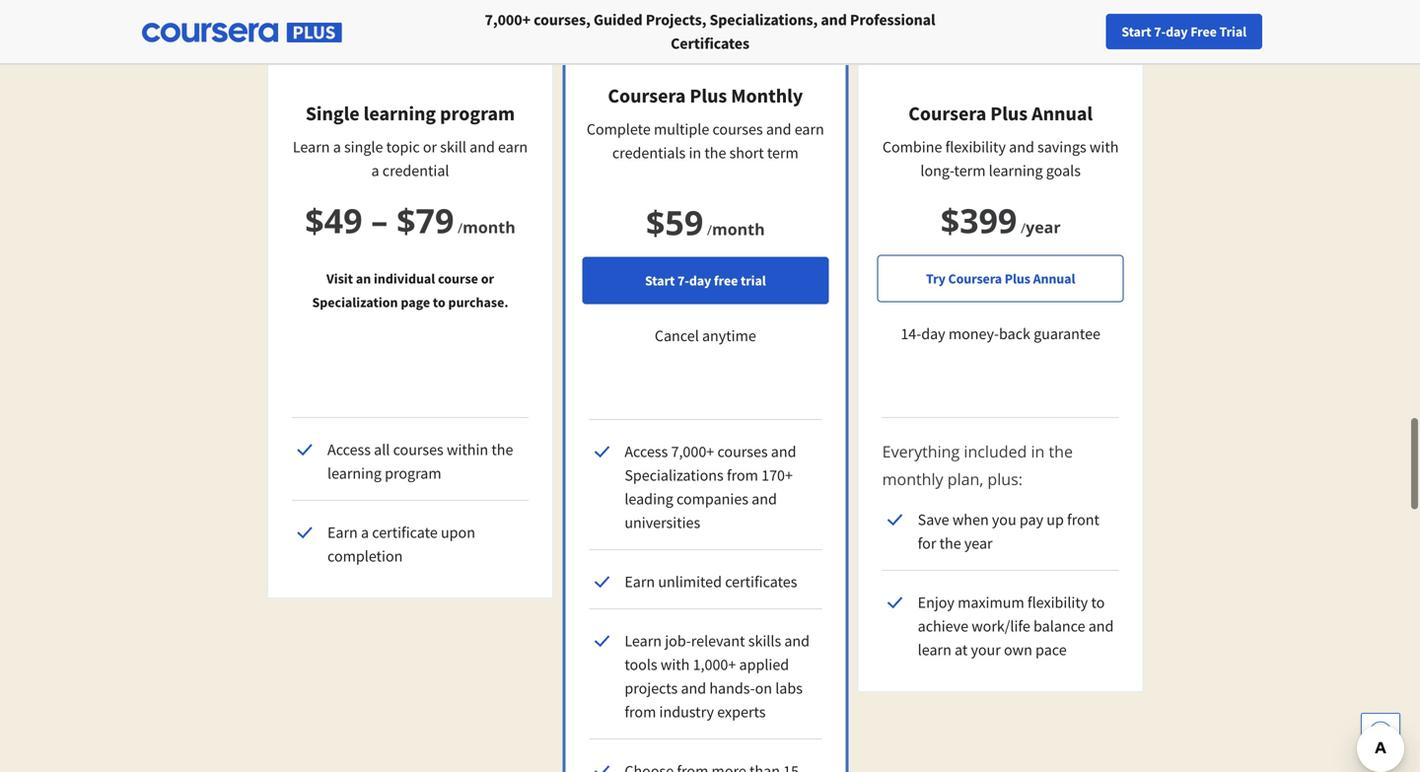 Task type: describe. For each thing, give the bounding box(es) containing it.
relevant
[[691, 631, 745, 651]]

skill
[[440, 137, 467, 157]]

14-
[[901, 324, 922, 344]]

from inside the learn job-relevant skills and tools with 1,000+ applied projects and hands-on labs from industry experts
[[625, 702, 656, 722]]

day for free
[[689, 272, 711, 290]]

everything
[[883, 441, 960, 462]]

earn for $49
[[328, 523, 358, 543]]

year inside save  when you pay up front for the year
[[965, 534, 993, 553]]

visit an individual course or specialization page to purchase.
[[312, 270, 509, 311]]

short
[[730, 143, 764, 163]]

when
[[953, 510, 989, 530]]

complete
[[587, 119, 651, 139]]

program inside access all courses within the learning program
[[385, 464, 442, 483]]

with inside the learn job-relevant skills and tools with 1,000+ applied projects and hands-on labs from industry experts
[[661, 655, 690, 675]]

on
[[755, 679, 772, 698]]

savings
[[1038, 137, 1087, 157]]

to inside enjoy maximum flexibility to achieve work/life balance and learn at your own pace
[[1091, 593, 1105, 613]]

within
[[447, 440, 488, 460]]

professional
[[850, 10, 936, 30]]

job-
[[665, 631, 691, 651]]

$49
[[305, 197, 363, 243]]

coursera inside button
[[949, 270, 1002, 288]]

show notifications image
[[1211, 25, 1234, 48]]

7,000+ inside access 7,000+ courses and specializations from 170+ leading companies and universities
[[671, 442, 714, 462]]

170+
[[762, 466, 793, 485]]

tools
[[625, 655, 658, 675]]

or for topic
[[423, 137, 437, 157]]

in inside the everything included in the monthly plan, plus:
[[1031, 441, 1045, 462]]

save
[[918, 510, 950, 530]]

work/life
[[972, 617, 1031, 636]]

for
[[918, 534, 937, 553]]

combine flexibility and savings with long-term learning goals
[[883, 137, 1119, 181]]

access for access all courses within the learning program
[[328, 440, 371, 460]]

earn inside learn a single topic or skill and earn a credential
[[498, 137, 528, 157]]

multiple
[[654, 119, 710, 139]]

help center image
[[1369, 721, 1393, 745]]

own
[[1004, 640, 1033, 660]]

an
[[356, 270, 371, 288]]

plus for $59
[[690, 83, 727, 108]]

page
[[401, 293, 430, 311]]

/ inside $49 – $79 / month
[[458, 219, 463, 237]]

universities
[[625, 513, 701, 533]]

unlimited
[[658, 572, 722, 592]]

courses for all
[[393, 440, 444, 460]]

7,000+ courses, guided projects, specializations, and professional certificates
[[485, 10, 936, 53]]

specialization
[[312, 293, 398, 311]]

experts
[[717, 702, 766, 722]]

cancel anytime
[[655, 326, 756, 346]]

access all courses within the learning program
[[328, 440, 513, 483]]

day for free
[[1166, 23, 1188, 40]]

earn for $59
[[625, 572, 655, 592]]

plan,
[[948, 469, 984, 490]]

and inside "complete multiple courses and earn credentials in the short term"
[[766, 119, 792, 139]]

certificates
[[725, 572, 797, 592]]

single learning program
[[306, 101, 515, 126]]

$49 – $79 / month
[[305, 197, 516, 243]]

coursera plus monthly
[[608, 83, 803, 108]]

skills
[[748, 631, 781, 651]]

learn a single topic or skill and earn a credential
[[293, 137, 528, 181]]

certificate
[[372, 523, 438, 543]]

start 7-day free trial button
[[1106, 14, 1263, 49]]

companies
[[677, 489, 749, 509]]

courses for multiple
[[713, 119, 763, 139]]

a for single
[[333, 137, 341, 157]]

from inside access 7,000+ courses and specializations from 170+ leading companies and universities
[[727, 466, 759, 485]]

start for start 7-day free trial
[[645, 272, 675, 290]]

popular
[[699, 33, 740, 48]]

try
[[926, 270, 946, 288]]

specializations,
[[710, 10, 818, 30]]

projects
[[625, 679, 678, 698]]

topic
[[386, 137, 420, 157]]

coursera plus annual
[[909, 101, 1093, 126]]

course
[[438, 270, 478, 288]]

start for start 7-day free trial
[[1122, 23, 1152, 40]]

money-
[[949, 324, 999, 344]]

courses,
[[534, 10, 591, 30]]

/ for $59
[[707, 220, 712, 239]]

individual
[[374, 270, 435, 288]]

learning inside access all courses within the learning program
[[328, 464, 382, 483]]

everything included in the monthly plan, plus:
[[883, 441, 1073, 490]]

plus inside button
[[1005, 270, 1031, 288]]

up
[[1047, 510, 1064, 530]]

single
[[344, 137, 383, 157]]

and inside enjoy maximum flexibility to achieve work/life balance and learn at your own pace
[[1089, 617, 1114, 636]]

your inside enjoy maximum flexibility to achieve work/life balance and learn at your own pace
[[971, 640, 1001, 660]]

with inside combine flexibility and savings with long-term learning goals
[[1090, 137, 1119, 157]]

access 7,000+ courses and specializations from 170+ leading companies and universities
[[625, 442, 797, 533]]

and inside combine flexibility and savings with long-term learning goals
[[1009, 137, 1035, 157]]

credential
[[383, 161, 449, 181]]

the inside save  when you pay up front for the year
[[940, 534, 961, 553]]

7,000+ inside the "7,000+ courses, guided projects, specializations, and professional certificates"
[[485, 10, 531, 30]]

coursera plus image
[[142, 23, 342, 43]]

0 vertical spatial learning
[[364, 101, 436, 126]]

long-
[[921, 161, 954, 181]]

purchase.
[[448, 293, 509, 311]]

completion
[[328, 547, 403, 566]]

specializations
[[625, 466, 724, 485]]

or for course
[[481, 270, 494, 288]]

$79
[[397, 197, 454, 243]]

0 vertical spatial annual
[[1032, 101, 1093, 126]]



Task type: vqa. For each thing, say whether or not it's contained in the screenshot.
questions in Going back to school has the potential to boost your career possibilities and your income. Here are some questions to ask yourself as you figure out what's best for you.
no



Task type: locate. For each thing, give the bounding box(es) containing it.
or left 'skill'
[[423, 137, 437, 157]]

and up industry
[[681, 679, 706, 698]]

plus:
[[988, 469, 1023, 490]]

$59
[[646, 199, 704, 245]]

earn down monthly on the top of page
[[795, 119, 824, 139]]

free
[[714, 272, 738, 290]]

1 horizontal spatial or
[[481, 270, 494, 288]]

day
[[1166, 23, 1188, 40], [689, 272, 711, 290], [922, 324, 946, 344]]

start left free
[[1122, 23, 1152, 40]]

0 horizontal spatial a
[[333, 137, 341, 157]]

earn inside "complete multiple courses and earn credentials in the short term"
[[795, 119, 824, 139]]

or
[[423, 137, 437, 157], [481, 270, 494, 288]]

plus up combine flexibility and savings with long-term learning goals
[[991, 101, 1028, 126]]

goals
[[1046, 161, 1081, 181]]

most
[[671, 33, 696, 48]]

1 vertical spatial your
[[971, 640, 1001, 660]]

in inside "complete multiple courses and earn credentials in the short term"
[[689, 143, 702, 163]]

earn right 'skill'
[[498, 137, 528, 157]]

access left all
[[328, 440, 371, 460]]

month up "free"
[[712, 219, 765, 240]]

projects,
[[646, 10, 707, 30]]

/
[[458, 219, 463, 237], [1021, 219, 1026, 237], [707, 220, 712, 239]]

$399
[[941, 197, 1017, 243]]

to inside the 'visit an individual course or specialization page to purchase.'
[[433, 293, 446, 311]]

program down all
[[385, 464, 442, 483]]

plus for $399
[[991, 101, 1028, 126]]

1 vertical spatial with
[[661, 655, 690, 675]]

access for access 7,000+ courses and specializations from 170+ leading companies and universities
[[625, 442, 668, 462]]

1 vertical spatial to
[[1091, 593, 1105, 613]]

find
[[999, 23, 1025, 40]]

1 vertical spatial program
[[385, 464, 442, 483]]

find your new career link
[[989, 20, 1133, 44]]

credentials
[[612, 143, 686, 163]]

0 horizontal spatial day
[[689, 272, 711, 290]]

access up specializations
[[625, 442, 668, 462]]

7- for free
[[678, 272, 689, 290]]

0 vertical spatial 7-
[[1154, 23, 1166, 40]]

term inside "complete multiple courses and earn credentials in the short term"
[[767, 143, 799, 163]]

anytime
[[702, 326, 756, 346]]

0 horizontal spatial month
[[463, 217, 516, 238]]

2 horizontal spatial /
[[1021, 219, 1026, 237]]

1 horizontal spatial 7,000+
[[671, 442, 714, 462]]

courses
[[713, 119, 763, 139], [393, 440, 444, 460], [718, 442, 768, 462]]

leading
[[625, 489, 674, 509]]

and up 170+
[[771, 442, 797, 462]]

1 horizontal spatial /
[[707, 220, 712, 239]]

in down multiple
[[689, 143, 702, 163]]

0 vertical spatial or
[[423, 137, 437, 157]]

learn up the tools
[[625, 631, 662, 651]]

trial
[[1220, 23, 1247, 40]]

term
[[767, 143, 799, 163], [954, 161, 986, 181]]

0 vertical spatial 7,000+
[[485, 10, 531, 30]]

1 horizontal spatial to
[[1091, 593, 1105, 613]]

new
[[1056, 23, 1082, 40]]

learn down single
[[293, 137, 330, 157]]

a up completion on the left
[[361, 523, 369, 543]]

and inside learn a single topic or skill and earn a credential
[[470, 137, 495, 157]]

7- for free
[[1154, 23, 1166, 40]]

month inside $49 – $79 / month
[[463, 217, 516, 238]]

the inside "complete multiple courses and earn credentials in the short term"
[[705, 143, 726, 163]]

to right page
[[433, 293, 446, 311]]

courses up short
[[713, 119, 763, 139]]

1 vertical spatial from
[[625, 702, 656, 722]]

plus up back
[[1005, 270, 1031, 288]]

month
[[463, 217, 516, 238], [712, 219, 765, 240]]

industry
[[659, 702, 714, 722]]

1 vertical spatial 7-
[[678, 272, 689, 290]]

2 vertical spatial a
[[361, 523, 369, 543]]

1 horizontal spatial earn
[[795, 119, 824, 139]]

0 horizontal spatial earn
[[328, 523, 358, 543]]

1,000+
[[693, 655, 736, 675]]

coursera right "try"
[[949, 270, 1002, 288]]

a
[[333, 137, 341, 157], [371, 161, 379, 181], [361, 523, 369, 543]]

0 vertical spatial start
[[1122, 23, 1152, 40]]

0 vertical spatial program
[[440, 101, 515, 126]]

1 vertical spatial a
[[371, 161, 379, 181]]

1 horizontal spatial 7-
[[1154, 23, 1166, 40]]

coursera up combine
[[909, 101, 987, 126]]

0 horizontal spatial 7-
[[678, 272, 689, 290]]

the right for
[[940, 534, 961, 553]]

annual inside button
[[1033, 270, 1076, 288]]

monthly
[[731, 83, 803, 108]]

0 vertical spatial earn
[[328, 523, 358, 543]]

0 horizontal spatial in
[[689, 143, 702, 163]]

single
[[306, 101, 360, 126]]

0 horizontal spatial to
[[433, 293, 446, 311]]

0 vertical spatial a
[[333, 137, 341, 157]]

0 horizontal spatial start
[[645, 272, 675, 290]]

earn left the unlimited
[[625, 572, 655, 592]]

from left 170+
[[727, 466, 759, 485]]

courses up 170+
[[718, 442, 768, 462]]

courses inside "complete multiple courses and earn credentials in the short term"
[[713, 119, 763, 139]]

0 horizontal spatial flexibility
[[946, 137, 1006, 157]]

plus
[[690, 83, 727, 108], [991, 101, 1028, 126], [1005, 270, 1031, 288]]

applied
[[739, 655, 789, 675]]

1 vertical spatial learning
[[989, 161, 1043, 181]]

1 horizontal spatial day
[[922, 324, 946, 344]]

from
[[727, 466, 759, 485], [625, 702, 656, 722]]

0 vertical spatial learn
[[293, 137, 330, 157]]

month up course
[[463, 217, 516, 238]]

0 horizontal spatial 7,000+
[[485, 10, 531, 30]]

and right skills
[[785, 631, 810, 651]]

7,000+ up specializations
[[671, 442, 714, 462]]

the
[[705, 143, 726, 163], [492, 440, 513, 460], [1049, 441, 1073, 462], [940, 534, 961, 553]]

the right within
[[492, 440, 513, 460]]

1 vertical spatial year
[[965, 534, 993, 553]]

annual up savings in the right of the page
[[1032, 101, 1093, 126]]

a left single
[[333, 137, 341, 157]]

access inside access all courses within the learning program
[[328, 440, 371, 460]]

to
[[433, 293, 446, 311], [1091, 593, 1105, 613]]

learn for learn a single topic or skill and earn a credential
[[293, 137, 330, 157]]

1 vertical spatial day
[[689, 272, 711, 290]]

1 horizontal spatial year
[[1026, 217, 1061, 238]]

start
[[1122, 23, 1152, 40], [645, 272, 675, 290]]

your right find
[[1027, 23, 1054, 40]]

$59 / month
[[646, 199, 765, 245]]

with
[[1090, 137, 1119, 157], [661, 655, 690, 675]]

/ right $399
[[1021, 219, 1026, 237]]

learn inside the learn job-relevant skills and tools with 1,000+ applied projects and hands-on labs from industry experts
[[625, 631, 662, 651]]

courses right all
[[393, 440, 444, 460]]

learn for learn job-relevant skills and tools with 1,000+ applied projects and hands-on labs from industry experts
[[625, 631, 662, 651]]

courses for 7,000+
[[718, 442, 768, 462]]

flexibility inside combine flexibility and savings with long-term learning goals
[[946, 137, 1006, 157]]

learning up the topic
[[364, 101, 436, 126]]

start 7-day free trial
[[1122, 23, 1247, 40]]

free
[[1191, 23, 1217, 40]]

1 vertical spatial or
[[481, 270, 494, 288]]

complete multiple courses and earn credentials in the short term
[[587, 119, 824, 163]]

month inside $59 / month
[[712, 219, 765, 240]]

0 horizontal spatial earn
[[498, 137, 528, 157]]

flexibility up the balance
[[1028, 593, 1088, 613]]

0 vertical spatial your
[[1027, 23, 1054, 40]]

2 vertical spatial day
[[922, 324, 946, 344]]

flexibility inside enjoy maximum flexibility to achieve work/life balance and learn at your own pace
[[1028, 593, 1088, 613]]

0 horizontal spatial with
[[661, 655, 690, 675]]

learning
[[364, 101, 436, 126], [989, 161, 1043, 181], [328, 464, 382, 483]]

None search field
[[271, 12, 607, 52]]

and down monthly on the top of page
[[766, 119, 792, 139]]

start 7-day free trial button
[[582, 257, 829, 304]]

day left free
[[1166, 23, 1188, 40]]

learn inside learn a single topic or skill and earn a credential
[[293, 137, 330, 157]]

1 vertical spatial annual
[[1033, 270, 1076, 288]]

2 horizontal spatial a
[[371, 161, 379, 181]]

1 vertical spatial learn
[[625, 631, 662, 651]]

$399 / year
[[941, 197, 1061, 243]]

2 horizontal spatial day
[[1166, 23, 1188, 40]]

from down projects
[[625, 702, 656, 722]]

you
[[992, 510, 1017, 530]]

enjoy
[[918, 593, 955, 613]]

day left "free"
[[689, 272, 711, 290]]

day left money-
[[922, 324, 946, 344]]

0 vertical spatial flexibility
[[946, 137, 1006, 157]]

with right savings in the right of the page
[[1090, 137, 1119, 157]]

0 horizontal spatial learn
[[293, 137, 330, 157]]

back
[[999, 324, 1031, 344]]

year inside $399 / year
[[1026, 217, 1061, 238]]

and right the balance
[[1089, 617, 1114, 636]]

7-
[[1154, 23, 1166, 40], [678, 272, 689, 290]]

0 horizontal spatial your
[[971, 640, 1001, 660]]

pay
[[1020, 510, 1044, 530]]

labs
[[776, 679, 803, 698]]

1 horizontal spatial start
[[1122, 23, 1152, 40]]

pace
[[1036, 640, 1067, 660]]

a inside earn a certificate upon completion
[[361, 523, 369, 543]]

1 horizontal spatial a
[[361, 523, 369, 543]]

/ for $399
[[1021, 219, 1026, 237]]

earn up completion on the left
[[328, 523, 358, 543]]

career
[[1085, 23, 1123, 40]]

learning down all
[[328, 464, 382, 483]]

find your new career
[[999, 23, 1123, 40]]

year down goals
[[1026, 217, 1061, 238]]

cancel
[[655, 326, 699, 346]]

combine
[[883, 137, 942, 157]]

enjoy maximum flexibility to achieve work/life balance and learn at your own pace
[[918, 593, 1114, 660]]

in right included
[[1031, 441, 1045, 462]]

1 horizontal spatial from
[[727, 466, 759, 485]]

a for certificate
[[361, 523, 369, 543]]

flexibility down coursera plus annual
[[946, 137, 1006, 157]]

to down front
[[1091, 593, 1105, 613]]

or inside learn a single topic or skill and earn a credential
[[423, 137, 437, 157]]

the inside access all courses within the learning program
[[492, 440, 513, 460]]

learn
[[918, 640, 952, 660]]

your right the at on the right bottom of page
[[971, 640, 1001, 660]]

earn unlimited certificates
[[625, 572, 797, 592]]

0 horizontal spatial term
[[767, 143, 799, 163]]

/ right $79
[[458, 219, 463, 237]]

14-day money-back guarantee
[[901, 324, 1101, 344]]

0 horizontal spatial access
[[328, 440, 371, 460]]

1 vertical spatial flexibility
[[1028, 593, 1088, 613]]

start up the cancel
[[645, 272, 675, 290]]

1 horizontal spatial term
[[954, 161, 986, 181]]

1 vertical spatial in
[[1031, 441, 1045, 462]]

all
[[374, 440, 390, 460]]

guided
[[594, 10, 643, 30]]

1 horizontal spatial in
[[1031, 441, 1045, 462]]

0 horizontal spatial from
[[625, 702, 656, 722]]

a down single
[[371, 161, 379, 181]]

coursera for $399
[[909, 101, 987, 126]]

2 vertical spatial learning
[[328, 464, 382, 483]]

access
[[328, 440, 371, 460], [625, 442, 668, 462]]

/ right $59
[[707, 220, 712, 239]]

0 vertical spatial from
[[727, 466, 759, 485]]

1 vertical spatial 7,000+
[[671, 442, 714, 462]]

plus up multiple
[[690, 83, 727, 108]]

or inside the 'visit an individual course or specialization page to purchase.'
[[481, 270, 494, 288]]

7- left "free"
[[678, 272, 689, 290]]

/ inside $59 / month
[[707, 220, 712, 239]]

7- left free
[[1154, 23, 1166, 40]]

0 horizontal spatial or
[[423, 137, 437, 157]]

start 7-day free trial
[[645, 272, 766, 290]]

and down coursera plus annual
[[1009, 137, 1035, 157]]

try coursera plus annual
[[926, 270, 1076, 288]]

0 vertical spatial year
[[1026, 217, 1061, 238]]

0 vertical spatial in
[[689, 143, 702, 163]]

maximum
[[958, 593, 1025, 613]]

1 horizontal spatial earn
[[625, 572, 655, 592]]

trial
[[741, 272, 766, 290]]

shopping cart: 1 item image
[[1143, 15, 1180, 46]]

and inside the "7,000+ courses, guided projects, specializations, and professional certificates"
[[821, 10, 847, 30]]

0 vertical spatial day
[[1166, 23, 1188, 40]]

0 horizontal spatial /
[[458, 219, 463, 237]]

term right short
[[767, 143, 799, 163]]

1 vertical spatial earn
[[625, 572, 655, 592]]

1 horizontal spatial your
[[1027, 23, 1054, 40]]

included
[[964, 441, 1027, 462]]

1 horizontal spatial with
[[1090, 137, 1119, 157]]

courses inside access all courses within the learning program
[[393, 440, 444, 460]]

1 horizontal spatial access
[[625, 442, 668, 462]]

–
[[371, 197, 388, 243]]

learn
[[293, 137, 330, 157], [625, 631, 662, 651]]

0 vertical spatial with
[[1090, 137, 1119, 157]]

balance
[[1034, 617, 1086, 636]]

coursera image
[[24, 16, 149, 48]]

annual
[[1032, 101, 1093, 126], [1033, 270, 1076, 288]]

year down when
[[965, 534, 993, 553]]

coursera for $59
[[608, 83, 686, 108]]

the left short
[[705, 143, 726, 163]]

certificates
[[671, 34, 750, 53]]

/ inside $399 / year
[[1021, 219, 1026, 237]]

0 vertical spatial to
[[433, 293, 446, 311]]

program up 'skill'
[[440, 101, 515, 126]]

hands-
[[710, 679, 755, 698]]

your
[[1027, 23, 1054, 40], [971, 640, 1001, 660]]

earn inside earn a certificate upon completion
[[328, 523, 358, 543]]

and left professional
[[821, 10, 847, 30]]

coursera up complete
[[608, 83, 686, 108]]

and right 'skill'
[[470, 137, 495, 157]]

guarantee
[[1034, 324, 1101, 344]]

the inside the everything included in the monthly plan, plus:
[[1049, 441, 1073, 462]]

1 horizontal spatial flexibility
[[1028, 593, 1088, 613]]

try coursera plus annual button
[[878, 255, 1124, 302]]

courses inside access 7,000+ courses and specializations from 170+ leading companies and universities
[[718, 442, 768, 462]]

earn a certificate upon completion
[[328, 523, 475, 566]]

1 horizontal spatial month
[[712, 219, 765, 240]]

and down 170+
[[752, 489, 777, 509]]

the right included
[[1049, 441, 1073, 462]]

or up purchase.
[[481, 270, 494, 288]]

learning left goals
[[989, 161, 1043, 181]]

0 horizontal spatial year
[[965, 534, 993, 553]]

1 vertical spatial start
[[645, 272, 675, 290]]

visit
[[326, 270, 353, 288]]

learning inside combine flexibility and savings with long-term learning goals
[[989, 161, 1043, 181]]

achieve
[[918, 617, 969, 636]]

7,000+ left "courses,"
[[485, 10, 531, 30]]

monthly
[[883, 469, 944, 490]]

1 horizontal spatial learn
[[625, 631, 662, 651]]

year
[[1026, 217, 1061, 238], [965, 534, 993, 553]]

access inside access 7,000+ courses and specializations from 170+ leading companies and universities
[[625, 442, 668, 462]]

annual up guarantee
[[1033, 270, 1076, 288]]

term inside combine flexibility and savings with long-term learning goals
[[954, 161, 986, 181]]

term up $399
[[954, 161, 986, 181]]

at
[[955, 640, 968, 660]]

with down the job-
[[661, 655, 690, 675]]



